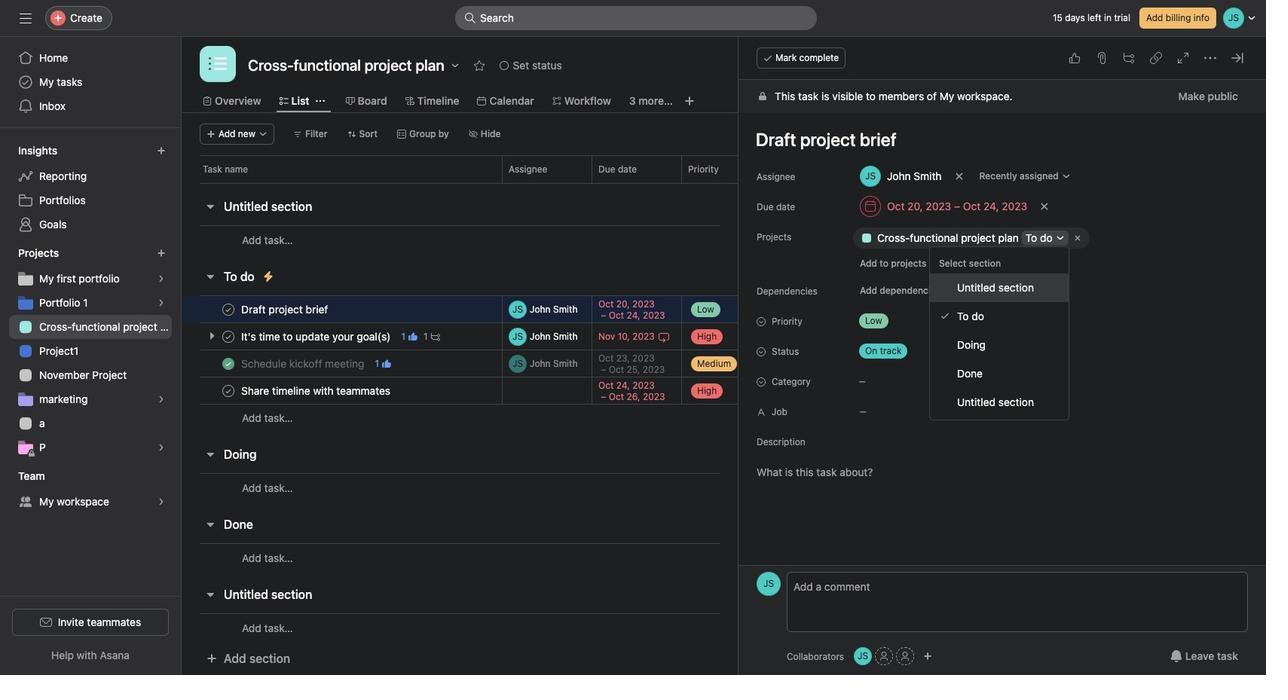 Task type: vqa. For each thing, say whether or not it's contained in the screenshot.
practices
no



Task type: locate. For each thing, give the bounding box(es) containing it.
collapse task list for this group image
[[204, 201, 216, 213], [204, 519, 216, 531]]

option
[[930, 274, 1069, 302]]

Task name text field
[[238, 383, 395, 398]]

2 vertical spatial mark complete checkbox
[[219, 382, 237, 400]]

2 vertical spatial collapse task list for this group image
[[204, 589, 216, 601]]

0 vertical spatial mark complete image
[[219, 328, 237, 346]]

task name text field inside schedule kickoff meeting cell
[[238, 356, 369, 371]]

list box
[[455, 6, 817, 30]]

full screen image
[[1178, 52, 1190, 64]]

mark complete image down completed icon
[[219, 382, 237, 400]]

3 collapse task list for this group image from the top
[[204, 589, 216, 601]]

mark complete image
[[219, 328, 237, 346], [219, 382, 237, 400]]

add tab image
[[684, 95, 696, 107]]

mark complete checkbox inside draft project brief "cell"
[[219, 300, 237, 319]]

1 collapse task list for this group image from the top
[[204, 201, 216, 213]]

task name text field up schedule kickoff meeting cell
[[238, 329, 395, 344]]

1 vertical spatial mark complete image
[[219, 382, 237, 400]]

1 vertical spatial mark complete checkbox
[[219, 328, 237, 346]]

2 vertical spatial task name text field
[[238, 356, 369, 371]]

0 vertical spatial collapse task list for this group image
[[204, 271, 216, 283]]

mark complete image
[[219, 300, 237, 319]]

1 task name text field from the top
[[238, 302, 333, 317]]

mark complete image right the expand subtask list for the task it's time to update your goal(s) icon
[[219, 328, 237, 346]]

3 task name text field from the top
[[238, 356, 369, 371]]

1 vertical spatial collapse task list for this group image
[[204, 519, 216, 531]]

2 mark complete image from the top
[[219, 382, 237, 400]]

1 horizontal spatial 1 like. you liked this task image
[[409, 332, 418, 341]]

— text field
[[853, 398, 1249, 425]]

task name text field inside draft project brief "cell"
[[238, 302, 333, 317]]

see details, my first portfolio image
[[157, 274, 166, 283]]

mark complete checkbox inside share timeline with teammates cell
[[219, 382, 237, 400]]

row
[[182, 155, 1186, 183], [200, 182, 1168, 184], [182, 225, 1186, 254], [182, 296, 1186, 323], [182, 323, 1186, 351], [182, 350, 1186, 378], [182, 377, 1186, 405], [182, 404, 1186, 432], [182, 473, 1186, 502], [182, 544, 1186, 572], [182, 614, 1186, 642]]

mark complete image for mark complete checkbox inside the share timeline with teammates cell
[[219, 382, 237, 400]]

add to starred image
[[473, 60, 485, 72]]

Task name text field
[[238, 302, 333, 317], [238, 329, 395, 344], [238, 356, 369, 371]]

1 subtask image
[[431, 332, 440, 341]]

0 horizontal spatial 1 like. you liked this task image
[[382, 359, 391, 368]]

completed image
[[219, 355, 237, 373]]

Completed checkbox
[[219, 355, 237, 373]]

add or remove collaborators image
[[924, 652, 933, 661]]

1 like. you liked this task image left 1 subtask image
[[409, 332, 418, 341]]

mark complete checkbox for task name text box
[[219, 382, 237, 400]]

clear due date image
[[1041, 202, 1050, 211]]

mark complete checkbox right the expand subtask list for the task it's time to update your goal(s) icon
[[219, 328, 237, 346]]

mark complete image for mark complete checkbox in it's time to update your goal(s) cell
[[219, 328, 237, 346]]

Mark complete checkbox
[[219, 300, 237, 319], [219, 328, 237, 346], [219, 382, 237, 400]]

task name text field down rules for to do icon
[[238, 302, 333, 317]]

expand subtask list for the task it's time to update your goal(s) image
[[206, 330, 218, 342]]

mark complete image inside share timeline with teammates cell
[[219, 382, 237, 400]]

1 like. you liked this task image inside schedule kickoff meeting cell
[[382, 359, 391, 368]]

see details, portfolio 1 image
[[157, 299, 166, 308]]

2 task name text field from the top
[[238, 329, 395, 344]]

more actions for this task image
[[1205, 52, 1217, 64]]

see details, marketing image
[[157, 395, 166, 404]]

0 vertical spatial mark complete checkbox
[[219, 300, 237, 319]]

prominent image
[[464, 12, 476, 24]]

1 mark complete image from the top
[[219, 328, 237, 346]]

3 mark complete checkbox from the top
[[219, 382, 237, 400]]

mark complete checkbox up completed checkbox
[[219, 300, 237, 319]]

collapse task list for this group image
[[204, 271, 216, 283], [204, 449, 216, 461], [204, 589, 216, 601]]

1 like. you liked this task image up share timeline with teammates cell
[[382, 359, 391, 368]]

0 vertical spatial 1 like. you liked this task image
[[409, 332, 418, 341]]

new project or portfolio image
[[157, 249, 166, 258]]

rules for to do image
[[262, 271, 274, 283]]

0 vertical spatial task name text field
[[238, 302, 333, 317]]

schedule kickoff meeting cell
[[182, 350, 502, 378]]

1 like. you liked this task image
[[409, 332, 418, 341], [382, 359, 391, 368]]

2 mark complete checkbox from the top
[[219, 328, 237, 346]]

remove assignee image
[[955, 172, 964, 181]]

1 vertical spatial task name text field
[[238, 329, 395, 344]]

0 vertical spatial collapse task list for this group image
[[204, 201, 216, 213]]

1 vertical spatial collapse task list for this group image
[[204, 449, 216, 461]]

mark complete checkbox down completed icon
[[219, 382, 237, 400]]

1 collapse task list for this group image from the top
[[204, 271, 216, 283]]

1 vertical spatial 1 like. you liked this task image
[[382, 359, 391, 368]]

main content
[[739, 80, 1267, 676]]

1 mark complete checkbox from the top
[[219, 300, 237, 319]]

mark complete checkbox inside it's time to update your goal(s) cell
[[219, 328, 237, 346]]

task name text field up task name text box
[[238, 356, 369, 371]]



Task type: describe. For each thing, give the bounding box(es) containing it.
hide sidebar image
[[20, 12, 32, 24]]

remove image
[[1072, 232, 1084, 244]]

teams element
[[0, 463, 181, 517]]

global element
[[0, 37, 181, 127]]

see details, p image
[[157, 443, 166, 452]]

task name text field inside it's time to update your goal(s) cell
[[238, 329, 395, 344]]

it's time to update your goal(s) cell
[[182, 323, 502, 351]]

share timeline with teammates cell
[[182, 377, 502, 405]]

add subtask image
[[1123, 52, 1135, 64]]

see details, my workspace image
[[157, 498, 166, 507]]

list image
[[209, 55, 227, 73]]

insights element
[[0, 137, 181, 240]]

tab actions image
[[316, 97, 325, 106]]

attachments: add a file to this task, draft project brief image
[[1096, 52, 1108, 64]]

header to do tree grid
[[182, 296, 1186, 432]]

2 collapse task list for this group image from the top
[[204, 519, 216, 531]]

2 collapse task list for this group image from the top
[[204, 449, 216, 461]]

0 likes. click to like this task image
[[1069, 52, 1081, 64]]

task name text field for mark complete icon
[[238, 302, 333, 317]]

task name text field for completed icon
[[238, 356, 369, 371]]

close details image
[[1232, 52, 1244, 64]]

1 like. you liked this task image inside it's time to update your goal(s) cell
[[409, 332, 418, 341]]

draft project brief dialog
[[739, 37, 1267, 676]]

mark complete checkbox for task name text field inside the draft project brief "cell"
[[219, 300, 237, 319]]

copy task link image
[[1151, 52, 1163, 64]]

Task Name text field
[[746, 122, 1249, 157]]

add or remove collaborators image
[[854, 648, 872, 666]]

projects element
[[0, 240, 181, 463]]

new insights image
[[157, 146, 166, 155]]

draft project brief cell
[[182, 296, 502, 323]]

open user profile image
[[757, 572, 781, 596]]



